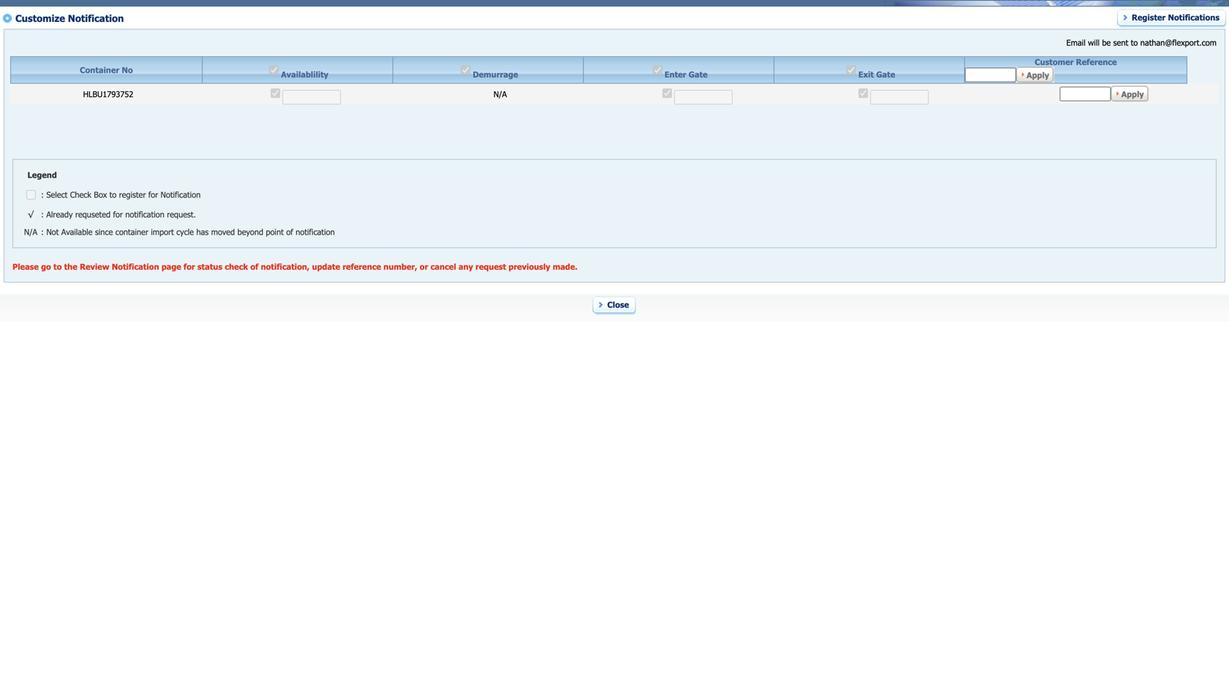 Task type: vqa. For each thing, say whether or not it's contained in the screenshot.
EXIT
yes



Task type: locate. For each thing, give the bounding box(es) containing it.
1 : from the top
[[41, 190, 44, 200]]

0 horizontal spatial of
[[250, 262, 259, 272]]

1 horizontal spatial notification
[[296, 227, 335, 237]]

0 vertical spatial for
[[148, 190, 158, 200]]

notification up container
[[68, 12, 124, 24]]

notification down container
[[112, 262, 159, 272]]

box
[[94, 190, 107, 200]]

2 vertical spatial notification
[[112, 262, 159, 272]]

reference
[[343, 262, 381, 272]]

:
[[41, 190, 44, 200], [41, 210, 44, 220], [41, 227, 44, 237]]

1 horizontal spatial n/a
[[494, 89, 507, 99]]

to right go
[[53, 262, 62, 272]]

None field
[[282, 90, 341, 104], [675, 90, 733, 104], [871, 90, 929, 104], [282, 90, 341, 104], [675, 90, 733, 104], [871, 90, 929, 104]]

apply link
[[1027, 70, 1050, 80], [1122, 89, 1145, 99]]

container no
[[80, 65, 133, 75]]

notification,
[[261, 262, 310, 272]]

apply link down customer
[[1027, 70, 1050, 80]]

1 vertical spatial apply
[[1122, 89, 1145, 99]]

0 horizontal spatial n/a
[[24, 227, 37, 237]]

: left not in the top left of the page
[[41, 227, 44, 237]]

notification
[[68, 12, 124, 24], [161, 190, 201, 200], [112, 262, 159, 272]]

0 vertical spatial apply
[[1027, 70, 1050, 80]]

1 vertical spatial notification
[[296, 227, 335, 237]]

check
[[225, 262, 248, 272]]

1 vertical spatial notification
[[161, 190, 201, 200]]

√ : already requseted for notification request.
[[28, 210, 196, 220]]

demurrage
[[473, 69, 518, 79]]

1 horizontal spatial for
[[148, 190, 158, 200]]

available
[[61, 227, 93, 237]]

or
[[420, 262, 428, 272]]

already
[[46, 210, 73, 220]]

beyond
[[237, 227, 263, 237]]

go
[[41, 262, 51, 272]]

for right page
[[184, 262, 195, 272]]

2 vertical spatial :
[[41, 227, 44, 237]]

1 gate from the left
[[689, 69, 708, 79]]

0 vertical spatial of
[[286, 227, 293, 237]]

of
[[286, 227, 293, 237], [250, 262, 259, 272]]

to right box
[[109, 190, 117, 200]]

notification
[[125, 210, 165, 220], [296, 227, 335, 237]]

notification up update
[[296, 227, 335, 237]]

None checkbox
[[269, 63, 279, 77], [653, 63, 663, 77], [271, 86, 280, 101], [26, 188, 36, 202], [269, 63, 279, 77], [653, 63, 663, 77], [271, 86, 280, 101], [26, 188, 36, 202]]

3 : from the top
[[41, 227, 44, 237]]

n/a down '√'
[[24, 227, 37, 237]]

0 horizontal spatial gate
[[689, 69, 708, 79]]

0 vertical spatial to
[[1131, 38, 1138, 48]]

2 : from the top
[[41, 210, 44, 220]]

email
[[1067, 38, 1086, 48]]

not
[[46, 227, 59, 237]]

for
[[148, 190, 158, 200], [113, 210, 123, 220], [184, 262, 195, 272]]

1 vertical spatial of
[[250, 262, 259, 272]]

: left select
[[41, 190, 44, 200]]

to right the sent
[[1131, 38, 1138, 48]]

0 horizontal spatial to
[[53, 262, 62, 272]]

of right check at top
[[250, 262, 259, 272]]

0 vertical spatial :
[[41, 190, 44, 200]]

1 vertical spatial for
[[113, 210, 123, 220]]

n/a
[[494, 89, 507, 99], [24, 227, 37, 237]]

0 horizontal spatial for
[[113, 210, 123, 220]]

notification up request.
[[161, 190, 201, 200]]

0 vertical spatial n/a
[[494, 89, 507, 99]]

1 horizontal spatial gate
[[877, 69, 896, 79]]

enter gate
[[665, 69, 708, 79]]

1 vertical spatial apply link
[[1122, 89, 1145, 99]]

register notifications
[[1132, 12, 1220, 22]]

1 vertical spatial to
[[109, 190, 117, 200]]

import
[[151, 227, 174, 237]]

0 horizontal spatial apply link
[[1027, 70, 1050, 80]]

1 vertical spatial :
[[41, 210, 44, 220]]

reference
[[1076, 57, 1117, 67]]

: right '√'
[[41, 210, 44, 220]]

close link
[[608, 300, 629, 310]]

to for box
[[109, 190, 117, 200]]

of right point
[[286, 227, 293, 237]]

any
[[459, 262, 473, 272]]

1 horizontal spatial to
[[109, 190, 117, 200]]

the
[[64, 262, 77, 272]]

apply link down "email will be sent to  nathan@flexport.com"
[[1122, 89, 1145, 99]]

status
[[198, 262, 222, 272]]

2 horizontal spatial to
[[1131, 38, 1138, 48]]

for right register
[[148, 190, 158, 200]]

number,
[[384, 262, 418, 272]]

0 horizontal spatial apply
[[1027, 70, 1050, 80]]

update
[[312, 262, 340, 272]]

None text field
[[1060, 87, 1112, 101]]

: for : not available since container import cycle has moved beyond point of notification
[[41, 227, 44, 237]]

to
[[1131, 38, 1138, 48], [109, 190, 117, 200], [53, 262, 62, 272]]

apply down customer
[[1027, 70, 1050, 80]]

None text field
[[966, 68, 1017, 82]]

customer
[[1035, 57, 1074, 67]]

1 vertical spatial n/a
[[24, 227, 37, 237]]

moved
[[211, 227, 235, 237]]

None checkbox
[[461, 63, 471, 77], [847, 63, 856, 77], [663, 86, 672, 101], [859, 86, 868, 101], [461, 63, 471, 77], [847, 63, 856, 77], [663, 86, 672, 101], [859, 86, 868, 101]]

0 vertical spatial apply link
[[1027, 70, 1050, 80]]

2 gate from the left
[[877, 69, 896, 79]]

exit gate
[[859, 69, 896, 79]]

n/a down demurrage
[[494, 89, 507, 99]]

1 horizontal spatial apply
[[1122, 89, 1145, 99]]

apply
[[1027, 70, 1050, 80], [1122, 89, 1145, 99]]

gate
[[689, 69, 708, 79], [877, 69, 896, 79]]

customize
[[15, 12, 65, 24]]

notifications
[[1169, 12, 1220, 22]]

0 horizontal spatial notification
[[125, 210, 165, 220]]

gate right enter
[[689, 69, 708, 79]]

select
[[46, 190, 68, 200]]

for down : select check box to register for notification
[[113, 210, 123, 220]]

n/a : not available since container import cycle has moved beyond point of notification
[[24, 227, 335, 237]]

2 horizontal spatial for
[[184, 262, 195, 272]]

point
[[266, 227, 284, 237]]

exit
[[859, 69, 874, 79]]

√
[[28, 210, 34, 220]]

gate for exit gate
[[877, 69, 896, 79]]

apply down "email will be sent to  nathan@flexport.com"
[[1122, 89, 1145, 99]]

register
[[119, 190, 146, 200]]

gate right exit
[[877, 69, 896, 79]]

notification up container
[[125, 210, 165, 220]]

no
[[122, 65, 133, 75]]



Task type: describe. For each thing, give the bounding box(es) containing it.
container
[[80, 65, 119, 75]]

hlbu1793752
[[83, 89, 133, 99]]

availablility
[[281, 69, 329, 79]]

previously
[[509, 262, 551, 272]]

1 horizontal spatial apply link
[[1122, 89, 1145, 99]]

apply for right apply link
[[1122, 89, 1145, 99]]

enter
[[665, 69, 687, 79]]

: select check box to register for notification
[[41, 190, 201, 200]]

legend
[[23, 170, 57, 180]]

check
[[70, 190, 91, 200]]

container
[[115, 227, 148, 237]]

request
[[476, 262, 506, 272]]

register notifications link
[[1132, 12, 1220, 22]]

n/a for n/a
[[494, 89, 507, 99]]

sent
[[1114, 38, 1129, 48]]

requseted
[[75, 210, 111, 220]]

please go to the review notification page for status check of notification,             update reference number, or cancel any request previously made.
[[12, 262, 578, 272]]

register
[[1132, 12, 1166, 22]]

customize notification
[[15, 12, 124, 24]]

will
[[1089, 38, 1100, 48]]

cycle
[[176, 227, 194, 237]]

review
[[80, 262, 109, 272]]

0 vertical spatial notification
[[125, 210, 165, 220]]

gate for enter gate
[[689, 69, 708, 79]]

2 vertical spatial to
[[53, 262, 62, 272]]

n/a for n/a : not available since container import cycle has moved beyond point of notification
[[24, 227, 37, 237]]

since
[[95, 227, 113, 237]]

please
[[12, 262, 39, 272]]

request.
[[167, 210, 196, 220]]

customer reference
[[1035, 57, 1117, 67]]

has
[[196, 227, 209, 237]]

close
[[608, 300, 629, 310]]

0 vertical spatial notification
[[68, 12, 124, 24]]

: for : already requseted for notification request.
[[41, 210, 44, 220]]

nathan@flexport.com
[[1141, 38, 1217, 48]]

cancel
[[431, 262, 456, 272]]

email will be sent to  nathan@flexport.com
[[1067, 38, 1217, 48]]

to for sent
[[1131, 38, 1138, 48]]

apply for the topmost apply link
[[1027, 70, 1050, 80]]

page
[[162, 262, 181, 272]]

2 vertical spatial for
[[184, 262, 195, 272]]

be
[[1103, 38, 1111, 48]]

made.
[[553, 262, 578, 272]]

1 horizontal spatial of
[[286, 227, 293, 237]]



